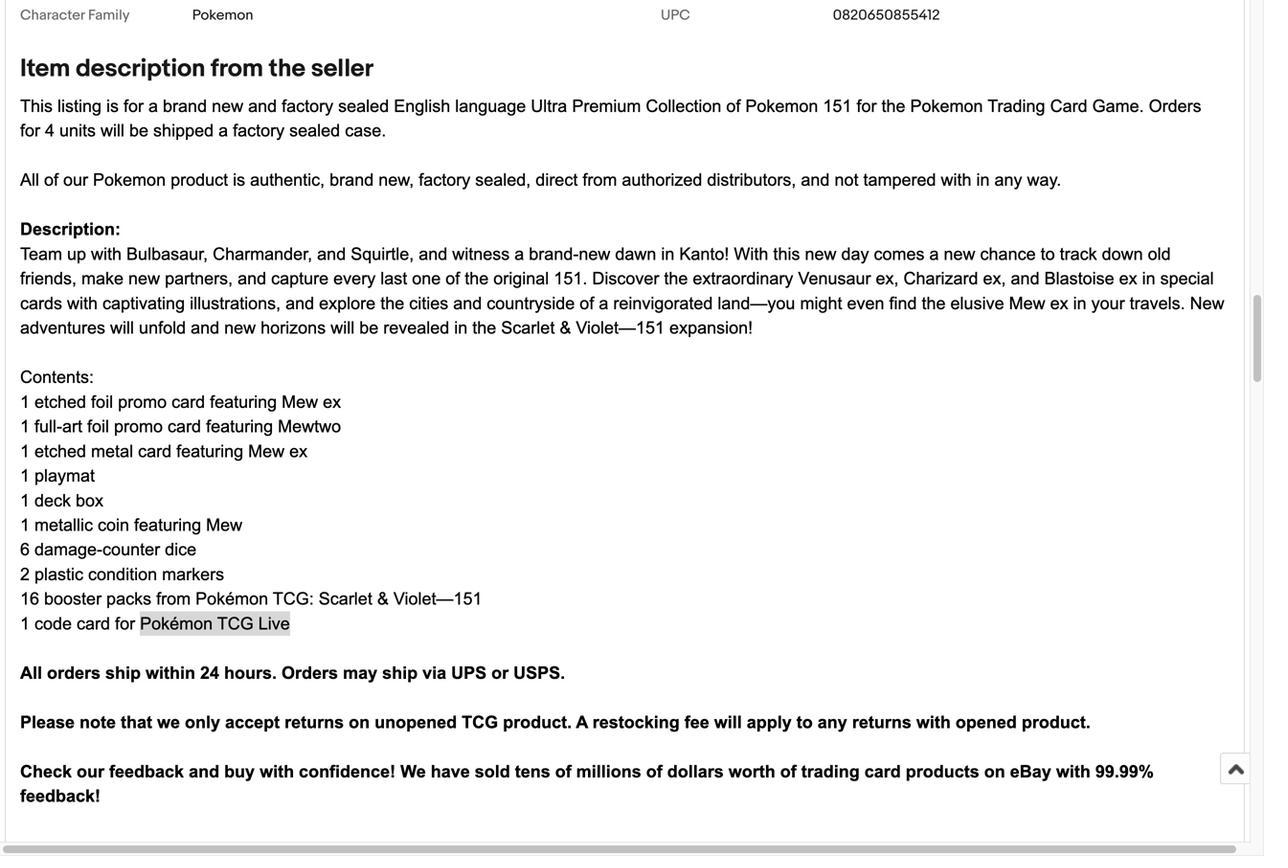 Task type: describe. For each thing, give the bounding box(es) containing it.
the
[[269, 54, 306, 84]]

upc
[[661, 7, 691, 24]]

item
[[20, 54, 70, 84]]

0820650855412
[[833, 7, 941, 24]]

description
[[76, 54, 205, 84]]



Task type: vqa. For each thing, say whether or not it's contained in the screenshot.
'SPORTING'
no



Task type: locate. For each thing, give the bounding box(es) containing it.
character family
[[20, 7, 130, 24]]

family
[[88, 7, 130, 24]]

character
[[20, 7, 85, 24]]

item description from the seller
[[20, 54, 374, 84]]

seller
[[311, 54, 374, 84]]

pokemon
[[192, 7, 253, 24]]

from
[[211, 54, 263, 84]]



